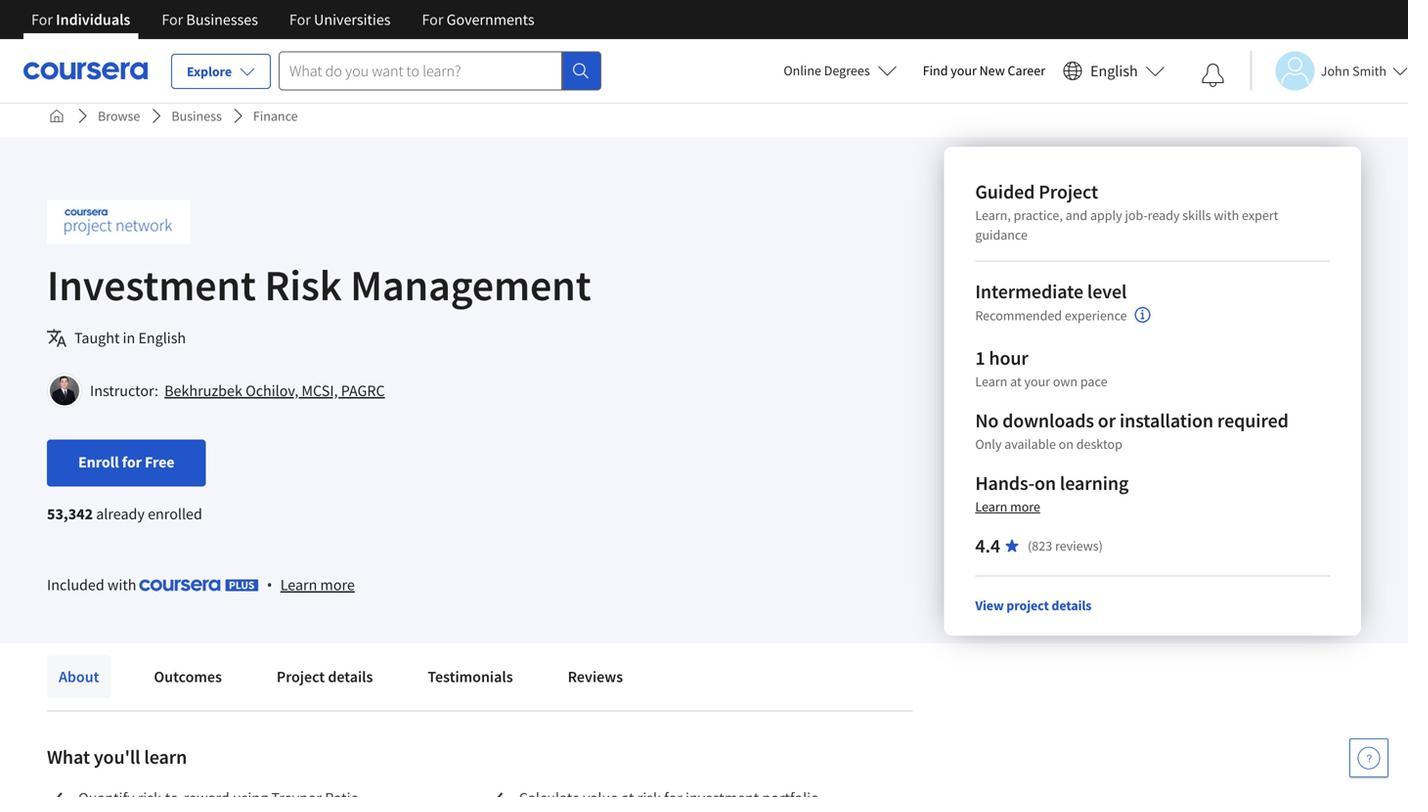 Task type: locate. For each thing, give the bounding box(es) containing it.
1 horizontal spatial on
[[1059, 435, 1074, 453]]

1 vertical spatial project
[[277, 667, 325, 687]]

0 vertical spatial learn
[[975, 373, 1008, 390]]

1 vertical spatial with
[[108, 575, 136, 594]]

what you'll learn
[[47, 745, 187, 769]]

more
[[1010, 498, 1041, 515], [320, 575, 355, 595]]

0 vertical spatial on
[[1059, 435, 1074, 453]]

0 horizontal spatial on
[[1035, 471, 1056, 495]]

no downloads or installation required only available on desktop
[[975, 408, 1289, 453]]

guided project learn, practice, and apply job-ready skills with expert guidance
[[975, 179, 1279, 244]]

experience
[[1065, 307, 1127, 324]]

reviews link
[[556, 655, 635, 698]]

project up and
[[1039, 179, 1099, 204]]

0 vertical spatial learn more link
[[975, 498, 1041, 515]]

for
[[31, 10, 53, 29], [162, 10, 183, 29], [289, 10, 311, 29], [422, 10, 443, 29]]

for up what do you want to learn? text field
[[422, 10, 443, 29]]

practice,
[[1014, 206, 1063, 224]]

for for individuals
[[31, 10, 53, 29]]

career
[[1008, 62, 1046, 79]]

learn more link down hands-
[[975, 498, 1041, 515]]

learn inside • learn more
[[280, 575, 317, 595]]

enroll
[[78, 452, 119, 472]]

coursera plus image
[[140, 579, 259, 591]]

1 horizontal spatial project
[[1039, 179, 1099, 204]]

on inside no downloads or installation required only available on desktop
[[1059, 435, 1074, 453]]

business
[[172, 107, 222, 125]]

available
[[1005, 435, 1056, 453]]

installation
[[1120, 408, 1214, 433]]

management
[[350, 258, 591, 312]]

risk
[[265, 258, 342, 312]]

for governments
[[422, 10, 535, 29]]

0 horizontal spatial details
[[328, 667, 373, 687]]

more right •
[[320, 575, 355, 595]]

john smith
[[1321, 62, 1387, 80]]

hour
[[989, 346, 1029, 370]]

learn more link
[[975, 498, 1041, 515], [280, 573, 355, 597]]

1 horizontal spatial your
[[1025, 373, 1051, 390]]

3 for from the left
[[289, 10, 311, 29]]

job-
[[1125, 206, 1148, 224]]

no
[[975, 408, 999, 433]]

smith
[[1353, 62, 1387, 80]]

0 horizontal spatial english
[[138, 328, 186, 348]]

included
[[47, 575, 104, 594]]

1 vertical spatial more
[[320, 575, 355, 595]]

details
[[1052, 597, 1092, 614], [328, 667, 373, 687]]

find
[[923, 62, 948, 79]]

for left businesses
[[162, 10, 183, 29]]

1 for from the left
[[31, 10, 53, 29]]

2 vertical spatial learn
[[280, 575, 317, 595]]

english
[[1091, 61, 1138, 81], [138, 328, 186, 348]]

reviews)
[[1055, 537, 1103, 555]]

more down hands-
[[1010, 498, 1041, 515]]

learn left 'at'
[[975, 373, 1008, 390]]

help center image
[[1358, 746, 1381, 770]]

0 vertical spatial your
[[951, 62, 977, 79]]

learn inside 1 hour learn at your own pace
[[975, 373, 1008, 390]]

with right included
[[108, 575, 136, 594]]

on down 'downloads'
[[1059, 435, 1074, 453]]

1 horizontal spatial english
[[1091, 61, 1138, 81]]

explore
[[187, 63, 232, 80]]

0 vertical spatial english
[[1091, 61, 1138, 81]]

2 for from the left
[[162, 10, 183, 29]]

outcomes link
[[142, 655, 234, 698]]

for for governments
[[422, 10, 443, 29]]

your right 'at'
[[1025, 373, 1051, 390]]

learn down hands-
[[975, 498, 1008, 515]]

0 vertical spatial project
[[1039, 179, 1099, 204]]

0 horizontal spatial more
[[320, 575, 355, 595]]

or
[[1098, 408, 1116, 433]]

learn more link for on
[[975, 498, 1041, 515]]

for for universities
[[289, 10, 311, 29]]

0 horizontal spatial with
[[108, 575, 136, 594]]

instructor:
[[90, 381, 158, 401]]

4 for from the left
[[422, 10, 443, 29]]

more inside hands-on learning learn more
[[1010, 498, 1041, 515]]

1 horizontal spatial with
[[1214, 206, 1239, 224]]

for individuals
[[31, 10, 130, 29]]

project
[[1039, 179, 1099, 204], [277, 667, 325, 687]]

pagrc
[[341, 381, 385, 401]]

only
[[975, 435, 1002, 453]]

online
[[784, 62, 822, 79]]

intermediate level
[[975, 279, 1127, 304]]

english right in
[[138, 328, 186, 348]]

1 vertical spatial on
[[1035, 471, 1056, 495]]

enrolled
[[148, 504, 202, 524]]

you'll
[[94, 745, 140, 769]]

1 horizontal spatial learn more link
[[975, 498, 1041, 515]]

with inside guided project learn, practice, and apply job-ready skills with expert guidance
[[1214, 206, 1239, 224]]

learn more link right •
[[280, 573, 355, 597]]

show notifications image
[[1202, 64, 1225, 87]]

for left universities
[[289, 10, 311, 29]]

(823 reviews)
[[1028, 537, 1103, 555]]

english right career
[[1091, 61, 1138, 81]]

reviews
[[568, 667, 623, 687]]

your inside 1 hour learn at your own pace
[[1025, 373, 1051, 390]]

view project details link
[[975, 597, 1092, 614]]

None search field
[[279, 51, 602, 90]]

individuals
[[56, 10, 130, 29]]

learn right •
[[280, 575, 317, 595]]

business link
[[164, 98, 230, 134]]

0 vertical spatial with
[[1214, 206, 1239, 224]]

1 vertical spatial your
[[1025, 373, 1051, 390]]

your right find
[[951, 62, 977, 79]]

1
[[975, 346, 985, 370]]

(823
[[1028, 537, 1053, 555]]

1 vertical spatial learn
[[975, 498, 1008, 515]]

1 vertical spatial details
[[328, 667, 373, 687]]

on down available
[[1035, 471, 1056, 495]]

learn
[[144, 745, 187, 769]]

about link
[[47, 655, 111, 698]]

project down • learn more
[[277, 667, 325, 687]]

0 vertical spatial details
[[1052, 597, 1092, 614]]

1 horizontal spatial more
[[1010, 498, 1041, 515]]

in
[[123, 328, 135, 348]]

0 horizontal spatial learn more link
[[280, 573, 355, 597]]

0 vertical spatial more
[[1010, 498, 1041, 515]]

for left individuals
[[31, 10, 53, 29]]

online degrees
[[784, 62, 870, 79]]

with right skills
[[1214, 206, 1239, 224]]

your
[[951, 62, 977, 79], [1025, 373, 1051, 390]]

1 vertical spatial learn more link
[[280, 573, 355, 597]]



Task type: vqa. For each thing, say whether or not it's contained in the screenshot.
Learn more link for Learn
yes



Task type: describe. For each thing, give the bounding box(es) containing it.
information about difficulty level pre-requisites. image
[[1135, 307, 1151, 323]]

level
[[1088, 279, 1127, 304]]

testimonials link
[[416, 655, 525, 698]]

downloads
[[1003, 408, 1094, 433]]

guided
[[975, 179, 1035, 204]]

outcomes
[[154, 667, 222, 687]]

taught
[[74, 328, 120, 348]]

and
[[1066, 206, 1088, 224]]

project inside guided project learn, practice, and apply job-ready skills with expert guidance
[[1039, 179, 1099, 204]]

recommended experience
[[975, 307, 1127, 324]]

view project details
[[975, 597, 1092, 614]]

bekhruzbek
[[164, 381, 242, 401]]

bekhruzbek ochilov, mcsi, pagrc link
[[164, 381, 385, 401]]

john
[[1321, 62, 1350, 80]]

free
[[145, 452, 175, 472]]

ochilov,
[[246, 381, 299, 401]]

recommended
[[975, 307, 1062, 324]]

desktop
[[1077, 435, 1123, 453]]

coursera project network image
[[47, 200, 190, 244]]

included with
[[47, 575, 140, 594]]

businesses
[[186, 10, 258, 29]]

1 hour learn at your own pace
[[975, 346, 1108, 390]]

bekhruzbek ochilov, mcsi, pagrc image
[[50, 376, 79, 405]]

taught in english
[[74, 328, 186, 348]]

banner navigation
[[16, 0, 550, 39]]

testimonials
[[428, 667, 513, 687]]

1 horizontal spatial details
[[1052, 597, 1092, 614]]

already
[[96, 504, 145, 524]]

skills
[[1183, 206, 1211, 224]]

53,342 already enrolled
[[47, 504, 202, 524]]

•
[[267, 574, 273, 595]]

enroll for free
[[78, 452, 175, 472]]

for businesses
[[162, 10, 258, 29]]

find your new career
[[923, 62, 1046, 79]]

for for businesses
[[162, 10, 183, 29]]

coursera image
[[23, 55, 148, 86]]

governments
[[447, 10, 535, 29]]

finance
[[253, 107, 298, 125]]

find your new career link
[[913, 59, 1055, 83]]

for
[[122, 452, 142, 472]]

john smith button
[[1251, 51, 1408, 90]]

online degrees button
[[768, 49, 913, 92]]

view
[[975, 597, 1004, 614]]

degrees
[[824, 62, 870, 79]]

learn more link for learn
[[280, 573, 355, 597]]

apply
[[1091, 206, 1123, 224]]

finance link
[[245, 98, 306, 134]]

hands-on learning learn more
[[975, 471, 1129, 515]]

more inside • learn more
[[320, 575, 355, 595]]

investment
[[47, 258, 256, 312]]

project details
[[277, 667, 373, 687]]

intermediate
[[975, 279, 1084, 304]]

browse
[[98, 107, 140, 125]]

1 vertical spatial english
[[138, 328, 186, 348]]

learn inside hands-on learning learn more
[[975, 498, 1008, 515]]

investment risk management
[[47, 258, 591, 312]]

project
[[1007, 597, 1049, 614]]

universities
[[314, 10, 391, 29]]

english button
[[1055, 39, 1173, 103]]

0 horizontal spatial your
[[951, 62, 977, 79]]

expert
[[1242, 206, 1279, 224]]

for universities
[[289, 10, 391, 29]]

explore button
[[171, 54, 271, 89]]

learn,
[[975, 206, 1011, 224]]

required
[[1218, 408, 1289, 433]]

What do you want to learn? text field
[[279, 51, 562, 90]]

0 horizontal spatial project
[[277, 667, 325, 687]]

on inside hands-on learning learn more
[[1035, 471, 1056, 495]]

pace
[[1081, 373, 1108, 390]]

53,342
[[47, 504, 93, 524]]

ready
[[1148, 206, 1180, 224]]

enroll for free button
[[47, 440, 206, 487]]

project details link
[[265, 655, 385, 698]]

new
[[980, 62, 1005, 79]]

about
[[59, 667, 99, 687]]

guidance
[[975, 226, 1028, 244]]

at
[[1010, 373, 1022, 390]]

hands-
[[975, 471, 1035, 495]]

browse link
[[90, 98, 148, 134]]

learning
[[1060, 471, 1129, 495]]

instructor: bekhruzbek ochilov, mcsi, pagrc
[[90, 381, 385, 401]]

• learn more
[[267, 574, 355, 595]]

4.4
[[975, 534, 1001, 558]]

mcsi,
[[302, 381, 338, 401]]

home image
[[49, 108, 65, 124]]

english inside button
[[1091, 61, 1138, 81]]



